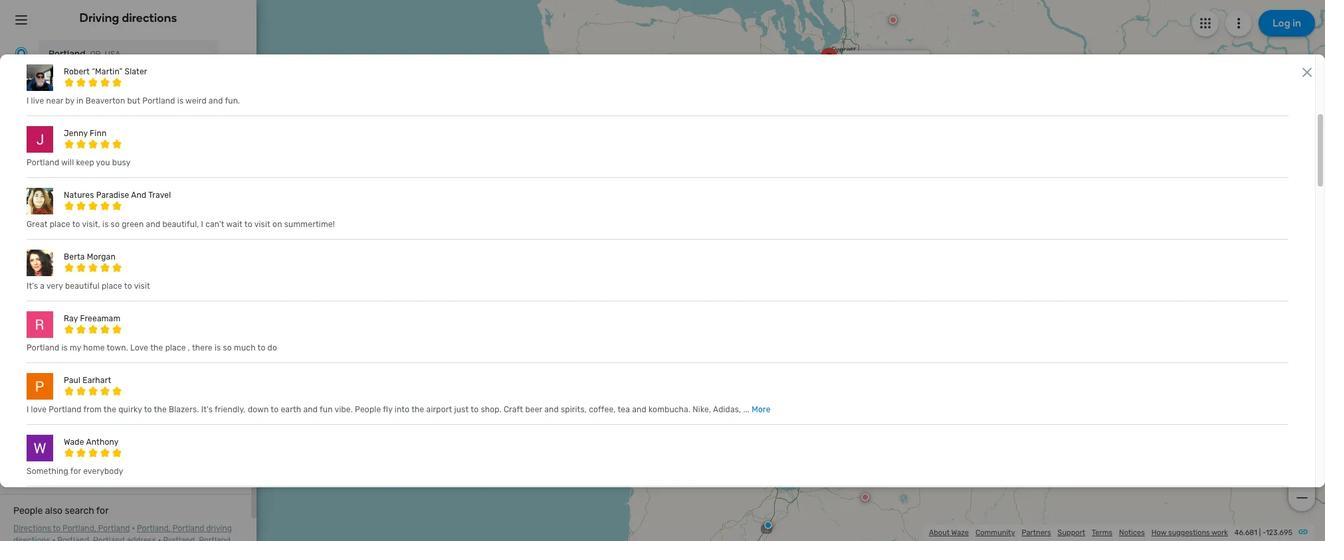 Task type: describe. For each thing, give the bounding box(es) containing it.
and right tea
[[632, 406, 647, 415]]

portlandonline.com link
[[40, 180, 124, 191]]

driving directions
[[79, 11, 177, 25]]

great place to visit, is so green and beautiful, i can't wait to visit on summertime!
[[27, 220, 335, 230]]

to down also
[[53, 524, 61, 534]]

portland, portland driving directions
[[13, 524, 232, 542]]

earhart
[[83, 376, 111, 386]]

tea
[[618, 406, 630, 415]]

lynnwood wa, usa
[[49, 82, 129, 93]]

1 portland, from the left
[[62, 524, 96, 534]]

great
[[27, 220, 48, 230]]

wa, for lynnwood,
[[892, 53, 907, 63]]

quirky
[[118, 406, 142, 415]]

fun.
[[225, 97, 240, 106]]

love
[[130, 344, 148, 353]]

1 horizontal spatial directions
[[122, 11, 177, 25]]

visit,
[[82, 220, 100, 230]]

is right there
[[215, 344, 221, 353]]

beautiful,
[[162, 220, 199, 230]]

natures
[[64, 191, 94, 200]]

link image
[[1298, 527, 1309, 538]]

1 vertical spatial place
[[102, 282, 122, 291]]

everybody
[[83, 467, 123, 477]]

is left 'my'
[[61, 344, 68, 353]]

beautiful
[[65, 282, 100, 291]]

something for everybody
[[27, 467, 123, 477]]

to left do
[[258, 344, 266, 353]]

very
[[47, 282, 63, 291]]

jenny finn
[[64, 129, 107, 138]]

to right quirky
[[144, 406, 152, 415]]

image 6 of portland, portland image
[[70, 424, 124, 479]]

keep
[[76, 158, 94, 168]]

is right visit,
[[102, 220, 109, 230]]

a
[[40, 282, 45, 291]]

show reviews
[[13, 310, 73, 322]]

x image
[[1299, 64, 1315, 80]]

blazers.
[[169, 406, 199, 415]]

...
[[743, 406, 750, 415]]

from
[[83, 406, 102, 415]]

do
[[268, 344, 277, 353]]

0 horizontal spatial visit
[[134, 282, 150, 291]]

home
[[83, 344, 105, 353]]

morgan
[[87, 253, 116, 262]]

more
[[752, 406, 771, 415]]

you
[[96, 158, 110, 168]]

usa left by
[[30, 102, 49, 114]]

|
[[1259, 529, 1261, 538]]

support link
[[1058, 529, 1085, 538]]

in
[[76, 97, 84, 106]]

8
[[13, 348, 19, 359]]

-
[[1263, 529, 1266, 538]]

show
[[13, 310, 37, 322]]

0 vertical spatial so
[[111, 220, 120, 230]]

travel
[[148, 191, 171, 200]]

spirits,
[[561, 406, 587, 415]]

image 5 of portland, portland image
[[13, 424, 67, 479]]

something
[[27, 467, 68, 477]]

terms
[[1092, 529, 1113, 538]]

on
[[273, 220, 282, 230]]

portland will keep you busy
[[27, 158, 131, 168]]

earth
[[281, 406, 301, 415]]

usa for lynnwood
[[113, 83, 129, 92]]

nike,
[[693, 406, 711, 415]]

will
[[61, 158, 74, 168]]

and left fun
[[303, 406, 318, 415]]

image 3 of portland, portland image
[[127, 368, 181, 422]]

review
[[13, 218, 44, 229]]

123.695
[[1266, 529, 1293, 538]]

ray freeamam
[[64, 315, 121, 324]]

also
[[45, 506, 63, 517]]

live
[[31, 97, 44, 106]]

directions
[[13, 524, 51, 534]]

partners
[[1022, 529, 1051, 538]]

"martin"
[[92, 67, 123, 77]]

community link
[[976, 529, 1015, 538]]

summary
[[46, 218, 87, 229]]

i for quirky
[[27, 406, 29, 415]]

2 horizontal spatial place
[[165, 344, 186, 353]]

beaverton
[[86, 97, 125, 106]]

the left 'blazers.' at the left bottom of the page
[[154, 406, 167, 415]]

directions to portland, portland
[[13, 524, 130, 534]]

or, inside "portland or, usa"
[[90, 50, 103, 59]]

zoom out image
[[1294, 491, 1310, 506]]

by
[[65, 97, 74, 106]]

lynnwood,
[[847, 53, 890, 63]]

to right wait
[[244, 220, 252, 230]]

0 horizontal spatial people
[[13, 506, 43, 517]]

0 horizontal spatial place
[[50, 220, 70, 230]]

coffee,
[[589, 406, 616, 415]]

the right love
[[150, 344, 163, 353]]

0 vertical spatial visit
[[254, 220, 270, 230]]

and right beer
[[544, 406, 559, 415]]

vibe.
[[335, 406, 353, 415]]

driving
[[206, 524, 232, 534]]

fly
[[383, 406, 393, 415]]

search
[[65, 506, 94, 517]]

just
[[454, 406, 469, 415]]

partners link
[[1022, 529, 1051, 538]]

portland, portland driving directions link
[[13, 524, 232, 542]]

work
[[1212, 529, 1228, 538]]

about waze link
[[929, 529, 969, 538]]



Task type: vqa. For each thing, say whether or not it's contained in the screenshot.
beautiful,
yes



Task type: locate. For each thing, give the bounding box(es) containing it.
wa,
[[892, 53, 907, 63], [97, 83, 111, 92]]

wade anthony
[[64, 438, 119, 448]]

usa for lynnwood,
[[909, 53, 926, 63]]

usa right lynnwood,
[[909, 53, 926, 63]]

people
[[355, 406, 381, 415], [13, 506, 43, 517]]

about
[[929, 529, 950, 538]]

current location image
[[13, 45, 29, 61]]

1 vertical spatial directions
[[13, 536, 50, 542]]

how suggestions work link
[[1152, 529, 1228, 538]]

portland,
[[62, 524, 96, 534], [137, 524, 171, 534]]

portland, left driving
[[137, 524, 171, 534]]

paul earhart
[[64, 376, 111, 386]]

my
[[70, 344, 81, 353]]

place right great
[[50, 220, 70, 230]]

shop.
[[481, 406, 502, 415]]

portlandonline.com
[[40, 180, 124, 191]]

0 horizontal spatial directions
[[13, 536, 50, 542]]

to right beautiful
[[124, 282, 132, 291]]

0 vertical spatial or,
[[90, 50, 103, 59]]

and
[[131, 191, 146, 200]]

near
[[46, 97, 63, 106]]

1 horizontal spatial for
[[96, 506, 109, 517]]

friendly,
[[215, 406, 246, 415]]

2 vertical spatial place
[[165, 344, 186, 353]]

0 vertical spatial directions
[[122, 11, 177, 25]]

berta morgan
[[64, 253, 116, 262]]

or,
[[90, 50, 103, 59], [13, 102, 28, 114]]

visit left on
[[254, 220, 270, 230]]

and right "green"
[[146, 220, 160, 230]]

usa up "martin"
[[105, 50, 121, 59]]

but
[[127, 97, 140, 106]]

1 horizontal spatial place
[[102, 282, 122, 291]]

support
[[1058, 529, 1085, 538]]

1 vertical spatial or,
[[13, 102, 28, 114]]

,
[[188, 344, 190, 353]]

freeamam
[[80, 315, 121, 324]]

down
[[248, 406, 269, 415]]

1 vertical spatial visit
[[134, 282, 150, 291]]

robert "martin" slater
[[64, 67, 147, 77]]

image 1 of portland, portland image
[[13, 368, 67, 422]]

1 vertical spatial wa,
[[97, 83, 111, 92]]

0 horizontal spatial portland,
[[62, 524, 96, 534]]

so left "green"
[[111, 220, 120, 230]]

photos
[[21, 348, 52, 359]]

wa, for lynnwood
[[97, 83, 111, 92]]

0 vertical spatial place
[[50, 220, 70, 230]]

it's
[[201, 406, 213, 415]]

place left ','
[[165, 344, 186, 353]]

waze
[[951, 529, 969, 538]]

1 vertical spatial so
[[223, 344, 232, 353]]

1 horizontal spatial or,
[[90, 50, 103, 59]]

people left fly
[[355, 406, 381, 415]]

the right into
[[412, 406, 424, 415]]

46.681
[[1235, 529, 1258, 538]]

or, left live
[[13, 102, 28, 114]]

summertime!
[[284, 220, 335, 230]]

0 vertical spatial people
[[355, 406, 381, 415]]

directions to portland, portland link
[[13, 524, 130, 534]]

town.
[[107, 344, 128, 353]]

so
[[111, 220, 120, 230], [223, 344, 232, 353]]

fun
[[320, 406, 333, 415]]

portland inside portland, portland driving directions
[[173, 524, 204, 534]]

i left love
[[27, 406, 29, 415]]

portland
[[49, 49, 86, 60], [142, 97, 175, 106], [27, 158, 59, 168], [27, 344, 59, 353], [49, 406, 81, 415], [98, 524, 130, 534], [173, 524, 204, 534]]

slater
[[125, 67, 147, 77]]

is left weird
[[177, 97, 184, 106]]

usa inside "portland or, usa"
[[105, 50, 121, 59]]

it's
[[27, 282, 38, 291]]

0 horizontal spatial wa,
[[97, 83, 111, 92]]

directions down the "directions"
[[13, 536, 50, 542]]

1 vertical spatial i
[[201, 220, 203, 230]]

into
[[395, 406, 410, 415]]

2 portland, from the left
[[137, 524, 171, 534]]

0 vertical spatial i
[[27, 97, 29, 106]]

and left fun.
[[209, 97, 223, 106]]

ray
[[64, 315, 78, 324]]

i love portland from the quirky to the blazers. it's friendly, down to earth and fun vibe. people fly into the airport just to shop. craft beer and spirits, coffee, tea and kombucha. nike, adidas, ... more
[[27, 406, 771, 415]]

and
[[209, 97, 223, 106], [146, 220, 160, 230], [303, 406, 318, 415], [544, 406, 559, 415], [632, 406, 647, 415]]

portland, inside portland, portland driving directions
[[137, 524, 171, 534]]

to left visit,
[[72, 220, 80, 230]]

reviews
[[39, 310, 73, 322]]

jenny
[[64, 129, 88, 138]]

visit
[[254, 220, 270, 230], [134, 282, 150, 291]]

8 photos
[[13, 348, 52, 359]]

place right beautiful
[[102, 282, 122, 291]]

0 horizontal spatial or,
[[13, 102, 28, 114]]

can't
[[205, 220, 224, 230]]

i left can't
[[201, 220, 203, 230]]

1 horizontal spatial portland,
[[137, 524, 171, 534]]

image 8 of portland, portland image
[[184, 424, 238, 479]]

computer image
[[13, 178, 29, 194]]

berta
[[64, 253, 85, 262]]

wa, inside lynnwood wa, usa
[[97, 83, 111, 92]]

driving
[[79, 11, 119, 25]]

usa inside lynnwood wa, usa
[[113, 83, 129, 92]]

green
[[122, 220, 144, 230]]

or, up robert "martin" slater
[[90, 50, 103, 59]]

1 horizontal spatial people
[[355, 406, 381, 415]]

visit right beautiful
[[134, 282, 150, 291]]

1 horizontal spatial so
[[223, 344, 232, 353]]

love
[[31, 406, 47, 415]]

0 vertical spatial for
[[70, 467, 81, 477]]

for
[[70, 467, 81, 477], [96, 506, 109, 517]]

lynnwood, wa, usa
[[847, 53, 926, 63]]

finn
[[90, 129, 107, 138]]

directions inside portland, portland driving directions
[[13, 536, 50, 542]]

busy
[[112, 158, 131, 168]]

4.6
[[171, 229, 227, 273]]

image 4 of portland, portland image
[[184, 368, 238, 422]]

0 horizontal spatial so
[[111, 220, 120, 230]]

for right search
[[96, 506, 109, 517]]

directions right driving
[[122, 11, 177, 25]]

portland, down search
[[62, 524, 96, 534]]

1 horizontal spatial visit
[[254, 220, 270, 230]]

place
[[50, 220, 70, 230], [102, 282, 122, 291], [165, 344, 186, 353]]

so left much
[[223, 344, 232, 353]]

portland or, usa
[[49, 49, 121, 60]]

i live near by in beaverton but portland is weird and fun.
[[27, 97, 240, 106]]

wa, right lynnwood,
[[892, 53, 907, 63]]

to right just at the left bottom of the page
[[471, 406, 479, 415]]

1 vertical spatial people
[[13, 506, 43, 517]]

i left live
[[27, 97, 29, 106]]

paradise
[[96, 191, 129, 200]]

suggestions
[[1168, 529, 1210, 538]]

location image
[[13, 78, 29, 94]]

i for beaverton
[[27, 97, 29, 106]]

1 vertical spatial for
[[96, 506, 109, 517]]

people up the "directions"
[[13, 506, 43, 517]]

0 horizontal spatial for
[[70, 467, 81, 477]]

image 2 of portland, portland image
[[70, 368, 124, 422]]

wait
[[226, 220, 243, 230]]

people also search for
[[13, 506, 109, 517]]

wade
[[64, 438, 84, 448]]

notices
[[1119, 529, 1145, 538]]

the right from
[[104, 406, 116, 415]]

lynnwood
[[49, 82, 93, 93]]

robert
[[64, 67, 90, 77]]

there
[[192, 344, 213, 353]]

1 horizontal spatial wa,
[[892, 53, 907, 63]]

for left everybody
[[70, 467, 81, 477]]

to left earth
[[271, 406, 279, 415]]

0 vertical spatial wa,
[[892, 53, 907, 63]]

community
[[976, 529, 1015, 538]]

adidas,
[[713, 406, 741, 415]]

usa up i live near by in beaverton but portland is weird and fun.
[[113, 83, 129, 92]]

weird
[[185, 97, 207, 106]]

or, usa
[[13, 102, 49, 114]]

usa for portland
[[105, 50, 121, 59]]

wa, up beaverton on the top left
[[97, 83, 111, 92]]

about waze community partners support terms notices how suggestions work 46.681 | -123.695
[[929, 529, 1293, 538]]

portland is my home town.  love the place , there is so much to do
[[27, 344, 277, 353]]

natures paradise and travel
[[64, 191, 171, 200]]

2 vertical spatial i
[[27, 406, 29, 415]]



